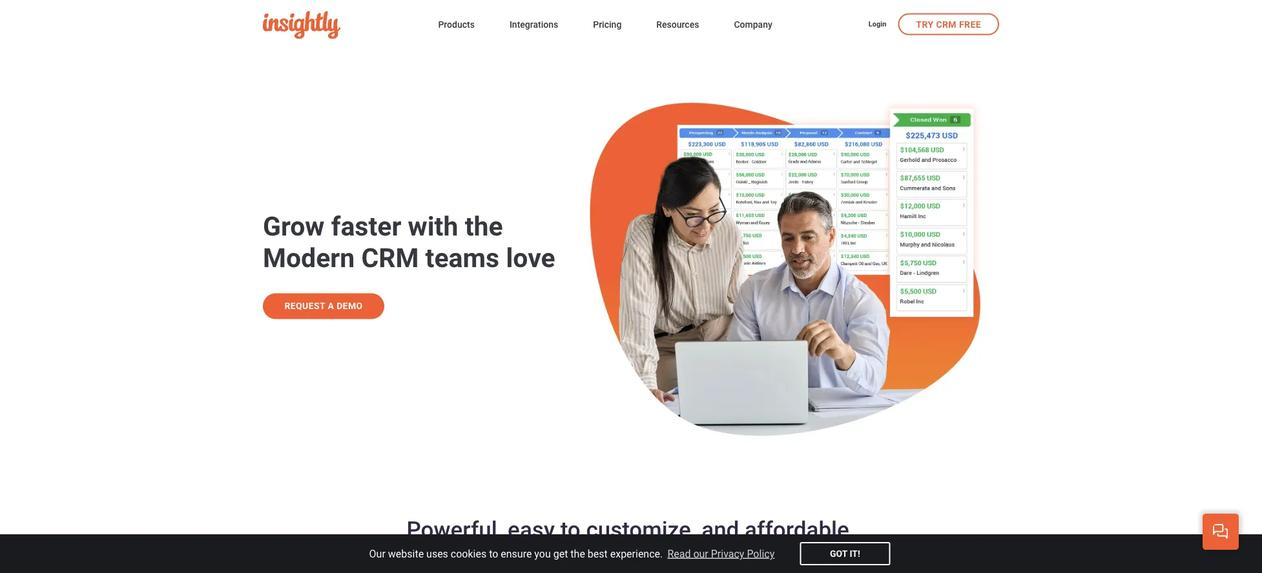 Task type: describe. For each thing, give the bounding box(es) containing it.
team.
[[720, 251, 739, 260]]

got
[[830, 549, 847, 559]]

policy
[[747, 548, 775, 560]]

integrations
[[510, 19, 558, 30]]

home banner businessman 2023 v3 image
[[587, 84, 999, 438]]

stories
[[707, 285, 738, 294]]

from
[[522, 230, 538, 239]]

teams for with
[[425, 243, 499, 274]]

up
[[354, 230, 363, 239]]

the
[[453, 230, 465, 239]]

solar company shows how insightly helped them triple revenue without tripling the team. link
[[624, 212, 814, 268]]

see all customer stories
[[633, 285, 738, 294]]

compare crms see how insightly stacks up to other platforms
[[269, 215, 391, 252]]

crm inside "choosing the right crm to align teams"
[[895, 106, 914, 116]]

businesses
[[314, 287, 352, 296]]

one
[[753, 175, 766, 184]]

customer
[[664, 285, 705, 294]]

stacks
[[330, 230, 352, 239]]

request a demo link
[[263, 294, 384, 319]]

headlines
[[488, 230, 520, 239]]

request
[[284, 301, 325, 312]]

got it!
[[830, 549, 860, 559]]

you inside powerful, easy to customize, and affordable. choose the full-featured crm that scales with you and is priced right.
[[751, 544, 787, 571]]

sport court las vegas grew 242% after adopting insightly. link
[[624, 106, 814, 146]]

demo
[[337, 301, 363, 312]]

other
[[373, 230, 391, 239]]

our website uses cookies to ensure you get the best experience. read our privacy policy
[[369, 548, 775, 560]]

customize,
[[586, 517, 696, 543]]

growth.
[[714, 190, 739, 199]]

teams for sullivan
[[704, 175, 725, 184]]

you inside cookieconsent dialog
[[534, 548, 551, 560]]

company
[[734, 19, 772, 30]]

insightly.
[[732, 130, 762, 139]]

after
[[682, 130, 698, 139]]

them
[[706, 235, 724, 245]]

crms
[[308, 215, 332, 225]]

request a demo
[[284, 301, 363, 312]]

integrations link
[[510, 17, 558, 34]]

time
[[464, 174, 479, 183]]

to inside powerful, easy to customize, and affordable. choose the full-featured crm that scales with you and is priced right.
[[560, 517, 580, 543]]

faster
[[331, 211, 401, 242]]

our
[[693, 548, 708, 560]]

pricing
[[593, 19, 622, 30]]

no
[[453, 174, 462, 183]]

got it! button
[[800, 543, 890, 566]]

try
[[916, 19, 934, 30]]

products
[[438, 19, 475, 30]]

crm inside the grow faster with the modern crm teams love
[[361, 243, 419, 274]]

stanley
[[779, 159, 804, 168]]

press
[[453, 215, 476, 225]]

affordable.
[[745, 517, 856, 543]]

and inside consulting firm sullivan and stanley aligns teams around one platform to fuel their growth.
[[764, 159, 777, 168]]

solar company shows how insightly helped them triple revenue without tripling the team.
[[682, 220, 803, 260]]

releases
[[478, 215, 514, 225]]

right
[[950, 93, 969, 103]]

the inside solar company shows how insightly helped them triple revenue without tripling the team.
[[707, 251, 718, 260]]

align
[[926, 106, 946, 116]]

the inside powerful, easy to customize, and affordable. choose the full-featured crm that scales with you and is priced right.
[[364, 544, 396, 571]]

grew
[[760, 114, 777, 123]]

company link
[[734, 17, 772, 34]]

compare
[[269, 215, 306, 225]]

how for crms
[[284, 230, 298, 239]]

pricing link
[[593, 17, 622, 34]]

love
[[506, 243, 555, 274]]

cookieconsent dialog
[[0, 535, 1262, 574]]

read
[[667, 548, 691, 560]]

demo
[[560, 174, 579, 183]]

login
[[869, 20, 886, 28]]

choose
[[281, 544, 358, 571]]

get inside cookieconsent dialog
[[553, 548, 568, 560]]

0 vertical spatial get
[[490, 174, 500, 183]]

ebooks
[[269, 314, 299, 325]]

crm inside powerful, easy to customize, and affordable. choose the full-featured crm that scales with you and is priced right.
[[532, 544, 580, 571]]

modern
[[263, 243, 355, 274]]

2 see from the top
[[269, 287, 282, 296]]

uses
[[426, 548, 448, 560]]

with inside the grow faster with the modern crm teams love
[[408, 211, 458, 242]]



Task type: vqa. For each thing, say whether or not it's contained in the screenshot.
an
no



Task type: locate. For each thing, give the bounding box(es) containing it.
a down see how real businesses use insightly
[[328, 301, 334, 312]]

now.
[[581, 174, 597, 183]]

to inside "choosing the right crm to align teams"
[[916, 106, 924, 116]]

insightly down crms
[[300, 230, 328, 239]]

teams down 'right'
[[948, 106, 973, 116]]

with left "latest"
[[408, 211, 458, 242]]

latest
[[467, 230, 486, 239]]

insightly up without
[[775, 220, 803, 229]]

teams inside consulting firm sullivan and stanley aligns teams around one platform to fuel their growth.
[[704, 175, 725, 184]]

see up the ebooks
[[269, 287, 282, 296]]

the inside cookieconsent dialog
[[571, 548, 585, 560]]

aligns
[[682, 175, 702, 184]]

crm down choosing
[[895, 106, 914, 116]]

see all customer stories link
[[633, 284, 814, 295]]

0 vertical spatial and
[[764, 159, 777, 168]]

see up platforms
[[269, 230, 282, 239]]

cookies
[[451, 548, 486, 560]]

teams for right
[[948, 106, 973, 116]]

0 horizontal spatial teams
[[425, 243, 499, 274]]

website
[[388, 548, 424, 560]]

1 vertical spatial see
[[269, 287, 282, 296]]

1 horizontal spatial teams
[[704, 175, 725, 184]]

use
[[354, 287, 366, 296]]

right.
[[928, 544, 981, 571]]

2 horizontal spatial and
[[793, 544, 830, 571]]

platform
[[768, 175, 797, 184]]

the inside "choosing the right crm to align teams"
[[935, 93, 948, 103]]

vegas
[[737, 114, 758, 123]]

featured
[[441, 544, 526, 571]]

fuel
[[682, 190, 695, 199]]

crm down the other
[[361, 243, 419, 274]]

court
[[702, 114, 721, 123]]

easy
[[508, 517, 555, 543]]

grow
[[263, 211, 325, 242]]

revenue
[[745, 235, 772, 245]]

is
[[836, 544, 853, 571]]

the inside the grow faster with the modern crm teams love
[[465, 211, 503, 242]]

1 vertical spatial how
[[284, 230, 298, 239]]

all
[[649, 285, 662, 294]]

0 vertical spatial with
[[408, 211, 458, 242]]

choosing the right crm to align teams
[[895, 93, 973, 116]]

see
[[269, 230, 282, 239], [269, 287, 282, 296]]

to right up
[[364, 230, 371, 239]]

a right on on the left of page
[[513, 174, 517, 183]]

how for company
[[759, 220, 773, 229]]

get the guide
[[895, 126, 949, 135]]

it!
[[850, 549, 860, 559]]

0 vertical spatial teams
[[948, 106, 973, 116]]

call?
[[519, 174, 534, 183]]

around
[[727, 175, 751, 184]]

consulting
[[682, 159, 718, 168]]

with left the policy
[[702, 544, 745, 571]]

platforms
[[269, 243, 302, 252]]

0 horizontal spatial and
[[702, 517, 739, 543]]

how up revenue
[[759, 220, 773, 229]]

0 horizontal spatial you
[[534, 548, 551, 560]]

insightly logo link
[[263, 11, 418, 39]]

get left the best
[[553, 548, 568, 560]]

solar
[[682, 220, 699, 229]]

and down affordable. at bottom
[[793, 544, 830, 571]]

teams inside "choosing the right crm to align teams"
[[948, 106, 973, 116]]

shows
[[735, 220, 757, 229]]

with
[[408, 211, 458, 242], [702, 544, 745, 571]]

free
[[959, 19, 981, 30]]

0 vertical spatial how
[[759, 220, 773, 229]]

ebooks link
[[259, 307, 427, 345]]

1 horizontal spatial and
[[764, 159, 777, 168]]

experience.
[[610, 548, 663, 560]]

1 see from the top
[[269, 230, 282, 239]]

products link
[[438, 17, 475, 34]]

tripling
[[682, 251, 705, 260]]

insightly inside press releases the latest headlines from insightly
[[540, 230, 568, 239]]

to inside cookieconsent dialog
[[489, 548, 498, 560]]

teams inside the grow faster with the modern crm teams love
[[425, 243, 499, 274]]

2 vertical spatial and
[[793, 544, 830, 571]]

try crm free
[[916, 19, 981, 30]]

1 vertical spatial and
[[702, 517, 739, 543]]

you right ensure
[[534, 548, 551, 560]]

to inside compare crms see how insightly stacks up to other platforms
[[364, 230, 371, 239]]

firm
[[720, 159, 734, 168]]

crm
[[936, 19, 957, 30], [895, 106, 914, 116], [361, 243, 419, 274], [532, 544, 580, 571]]

view
[[536, 174, 552, 183]]

crm down easy
[[532, 544, 580, 571]]

get
[[895, 126, 909, 135]]

1 vertical spatial with
[[702, 544, 745, 571]]

to down choosing
[[916, 106, 924, 116]]

login link
[[869, 19, 886, 30]]

las
[[723, 114, 735, 123]]

1 horizontal spatial a
[[513, 174, 517, 183]]

get left on on the left of page
[[490, 174, 500, 183]]

see how real businesses use insightly link
[[259, 263, 427, 302]]

crm inside button
[[936, 19, 957, 30]]

insightly
[[775, 220, 803, 229], [300, 230, 328, 239], [540, 230, 568, 239], [368, 287, 396, 296]]

ensure
[[501, 548, 532, 560]]

with inside powerful, easy to customize, and affordable. choose the full-featured crm that scales with you and is priced right.
[[702, 544, 745, 571]]

0 horizontal spatial a
[[328, 301, 334, 312]]

consulting firm sullivan and stanley aligns teams around one platform to fuel their growth.
[[682, 159, 805, 199]]

how left real
[[284, 287, 298, 296]]

see
[[633, 285, 647, 294]]

0 vertical spatial see
[[269, 230, 282, 239]]

how inside compare crms see how insightly stacks up to other platforms
[[284, 230, 298, 239]]

sullivan
[[736, 159, 762, 168]]

1 vertical spatial get
[[553, 548, 568, 560]]

1 vertical spatial teams
[[704, 175, 725, 184]]

teams up their
[[704, 175, 725, 184]]

full-
[[402, 544, 441, 571]]

scales
[[632, 544, 697, 571]]

to inside consulting firm sullivan and stanley aligns teams around one platform to fuel their growth.
[[799, 175, 805, 184]]

how up platforms
[[284, 230, 298, 239]]

insightly right from
[[540, 230, 568, 239]]

2 horizontal spatial a
[[554, 174, 558, 183]]

to left ensure
[[489, 548, 498, 560]]

0 horizontal spatial get
[[490, 174, 500, 183]]

teams down the
[[425, 243, 499, 274]]

how inside solar company shows how insightly helped them triple revenue without tripling the team.
[[759, 220, 773, 229]]

to down stanley
[[799, 175, 805, 184]]

insightly right use
[[368, 287, 396, 296]]

a right view
[[554, 174, 558, 183]]

guide
[[927, 126, 949, 135]]

their
[[696, 190, 712, 199]]

try crm free button
[[898, 13, 999, 35]]

privacy
[[711, 548, 744, 560]]

the
[[910, 126, 925, 135]]

see inside compare crms see how insightly stacks up to other platforms
[[269, 230, 282, 239]]

sport court las vegas grew 242% after adopting insightly.
[[682, 114, 797, 139]]

2 vertical spatial teams
[[425, 243, 499, 274]]

2 horizontal spatial teams
[[948, 106, 973, 116]]

company
[[701, 220, 733, 229]]

powerful,
[[407, 517, 502, 543]]

priced
[[859, 544, 922, 571]]

and
[[764, 159, 777, 168], [702, 517, 739, 543], [793, 544, 830, 571]]

to
[[916, 106, 924, 116], [481, 174, 488, 183], [799, 175, 805, 184], [364, 230, 371, 239], [560, 517, 580, 543], [489, 548, 498, 560]]

resources
[[656, 19, 699, 30]]

crm right try
[[936, 19, 957, 30]]

adopting
[[700, 130, 730, 139]]

without
[[773, 235, 799, 245]]

insightly inside solar company shows how insightly helped them triple revenue without tripling the team.
[[775, 220, 803, 229]]

insightly inside compare crms see how insightly stacks up to other platforms
[[300, 230, 328, 239]]

0 horizontal spatial with
[[408, 211, 458, 242]]

helped
[[682, 235, 705, 245]]

2 vertical spatial how
[[284, 287, 298, 296]]

you right the "privacy"
[[751, 544, 787, 571]]

1 horizontal spatial you
[[751, 544, 787, 571]]

resources link
[[656, 17, 699, 34]]

and up one
[[764, 159, 777, 168]]

teams
[[948, 106, 973, 116], [704, 175, 725, 184], [425, 243, 499, 274]]

insightly logo image
[[263, 11, 340, 39]]

and up read our privacy policy button
[[702, 517, 739, 543]]

sport
[[682, 114, 700, 123]]

to up our website uses cookies to ensure you get the best experience. read our privacy policy
[[560, 517, 580, 543]]

1 horizontal spatial get
[[553, 548, 568, 560]]

consulting firm sullivan and stanley aligns teams around one platform to fuel their growth. link
[[624, 151, 814, 207]]

to right time
[[481, 174, 488, 183]]

1 horizontal spatial with
[[702, 544, 745, 571]]



